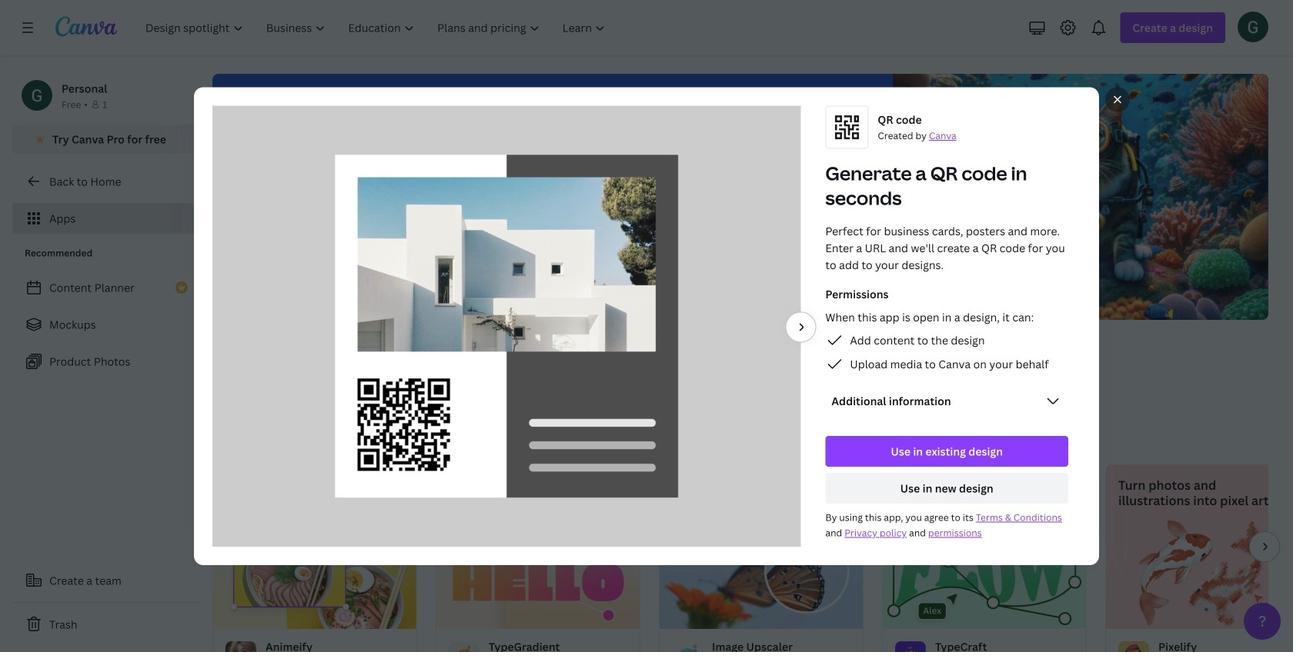 Task type: vqa. For each thing, say whether or not it's contained in the screenshot.
5.0s button
no



Task type: locate. For each thing, give the bounding box(es) containing it.
typegradient image
[[437, 521, 640, 630]]

0 horizontal spatial list
[[12, 273, 200, 377]]

Input field to search for apps search field
[[243, 333, 480, 363]]

1 horizontal spatial list
[[826, 331, 1069, 374]]

animeify image
[[213, 521, 417, 630]]

an image with a cursor next to a text box containing the prompt "a cat going scuba diving" to generate an image. the generated image of a cat doing scuba diving is behind the text box. image
[[831, 74, 1269, 320]]

list
[[12, 273, 200, 377], [826, 331, 1069, 374]]



Task type: describe. For each thing, give the bounding box(es) containing it.
typecraft image
[[883, 521, 1086, 630]]

top level navigation element
[[136, 12, 619, 43]]

image upscaler image
[[660, 521, 863, 630]]

pixelify image
[[1106, 521, 1293, 630]]



